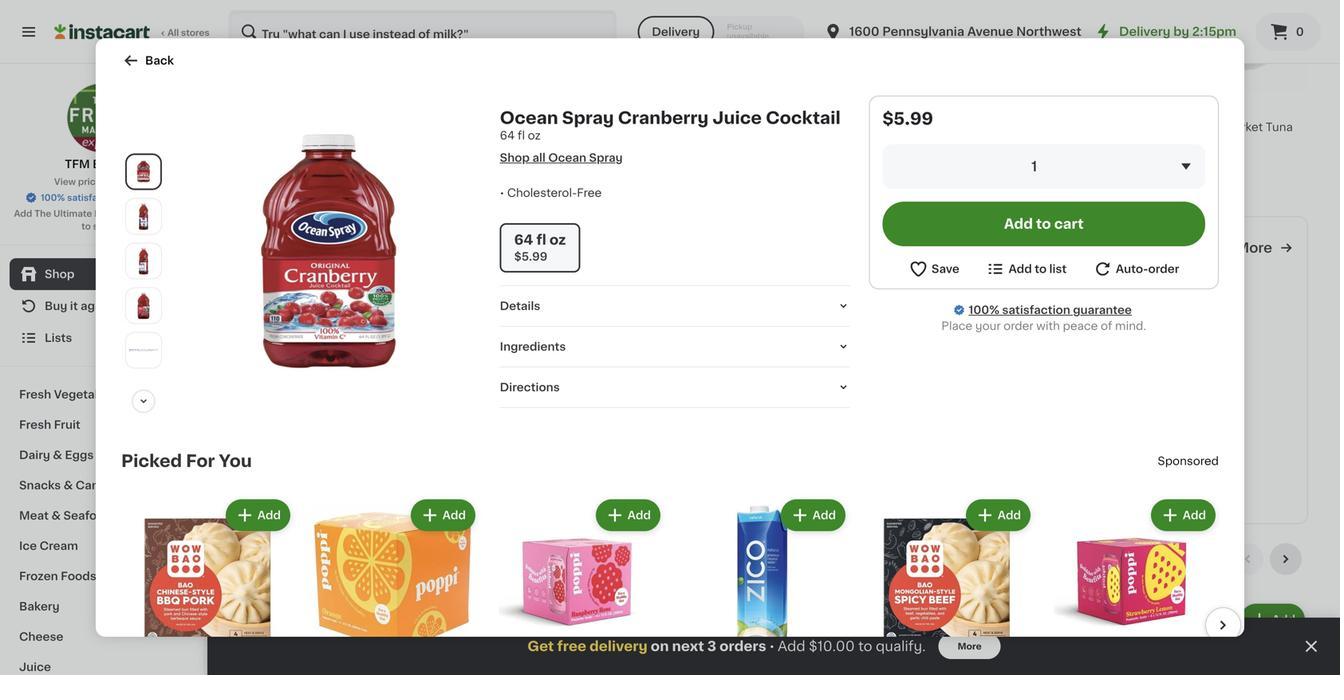 Task type: describe. For each thing, give the bounding box(es) containing it.
satisfaction inside 100% satisfaction guarantee button
[[67, 193, 121, 202]]

save button
[[908, 259, 960, 279]]

0 vertical spatial fresh vegetables link
[[10, 380, 194, 410]]

1 horizontal spatial 100%
[[969, 305, 999, 316]]

cocktail
[[766, 110, 841, 126]]

to left the 'cart'
[[1036, 217, 1051, 231]]

shop all ocean spray
[[500, 152, 623, 164]]

delivery for delivery by 2:15pm
[[1119, 26, 1171, 37]]

to inside "treatment tracker modal" dialog
[[858, 640, 872, 654]]

dairy & eggs
[[19, 450, 94, 461]]

0 vertical spatial $5.99
[[882, 110, 933, 127]]

ocean spray cranberry juice cocktail 64 fl oz
[[500, 110, 841, 141]]

item carousel region containing fresh vegetables
[[239, 544, 1308, 676]]

1 wild from the left
[[1012, 122, 1036, 133]]

all stores
[[168, 28, 210, 37]]

juice link
[[10, 652, 194, 676]]

buy
[[45, 301, 67, 312]]

gouda
[[906, 122, 944, 133]]

power
[[295, 232, 351, 249]]

on
[[651, 640, 669, 654]]

0 vertical spatial •
[[500, 187, 504, 199]]

salad for caesar
[[332, 138, 363, 149]]

• inside get free delivery on next 3 orders • add $10.00 to qualify.
[[769, 640, 775, 653]]

stock inside wild planet salad, wild tuna white bean 5.6 oz many in stock
[[1066, 169, 1091, 178]]

cheese
[[19, 632, 63, 643]]

bakery link
[[10, 592, 194, 622]]

the for the fresh market thai noodle salad $0.67/oz
[[548, 122, 569, 133]]

many in stock
[[814, 497, 877, 506]]

order inside button
[[1148, 264, 1179, 275]]

for
[[186, 453, 215, 470]]

bean
[[1077, 138, 1106, 149]]

delivery for delivery
[[652, 26, 700, 37]]

view for view all (100+)
[[1125, 554, 1153, 565]]

caesar
[[290, 138, 329, 149]]

smoked gouda pasta salad $0.74/oz
[[857, 122, 978, 162]]

product group containing wild planet salad, wild tuna white bean
[[1012, 0, 1154, 198]]

ultimate inside the fresh market ultimate caesar salad
[[239, 138, 287, 149]]

cholesterol-
[[507, 187, 577, 199]]

100% satisfaction guarantee link
[[969, 302, 1132, 318]]

& for snacks
[[64, 480, 73, 491]]

enlarge juice & nectars ocean spray cranberry juice cocktail hero (opens in a new tab) image
[[129, 157, 158, 186]]

fresh inside the fresh market ultimate caesar salad
[[263, 122, 294, 133]]

frozen foods link
[[10, 562, 194, 592]]

enlarge juice & nectars ocean spray cranberry juice cocktail angle_back (opens in a new tab) image
[[129, 291, 158, 320]]

salad inside the fresh market tuna salad $0.89/oz
[[1166, 138, 1197, 149]]

next
[[672, 640, 704, 654]]

mind.
[[1115, 321, 1146, 332]]

cranberry
[[618, 110, 709, 126]]

broccoli
[[777, 122, 823, 133]]

ice
[[19, 541, 37, 552]]

chopped
[[747, 138, 799, 149]]

pennsylvania
[[882, 26, 964, 37]]

fruit
[[54, 420, 80, 431]]

details
[[500, 301, 540, 312]]

5.6
[[1012, 153, 1026, 162]]

the fresh market thai noodle salad $0.67/oz
[[548, 122, 671, 162]]

dairy & eggs link
[[10, 440, 194, 471]]

eggs
[[65, 450, 94, 461]]

tuna inside wild planet salad, wild tuna white bean 5.6 oz many in stock
[[1012, 138, 1039, 149]]

fresh vegetables inside item carousel region
[[239, 551, 393, 568]]

delivery button
[[638, 16, 714, 48]]

treatment tracker modal dialog
[[207, 618, 1340, 676]]

add inside add the ultimate loyalty experience to save
[[14, 209, 32, 218]]

3
[[707, 640, 716, 654]]

0 horizontal spatial bao
[[394, 138, 416, 149]]

fresh vegetables inside "link"
[[19, 389, 119, 400]]

tfm express logo image
[[67, 83, 137, 153]]

auto-order button
[[1093, 259, 1179, 279]]

market inside the fresh market ultimate caesar salad
[[297, 122, 336, 133]]

89
[[883, 101, 895, 110]]

save
[[93, 222, 114, 231]]

policy
[[112, 177, 140, 186]]

• cholesterol-free
[[500, 187, 602, 199]]

thai
[[648, 122, 671, 133]]

the fresh market ultimate caesar salad button
[[239, 0, 381, 164]]

fresh fruit link
[[10, 410, 194, 440]]

taylor farms broccoli crunch chopped salad kit
[[703, 122, 833, 165]]

100% inside button
[[41, 193, 65, 202]]

market for 10
[[606, 122, 645, 133]]

frozen
[[19, 571, 58, 582]]

(100+)
[[1171, 554, 1208, 565]]

spo inside power your holidays spo nsored
[[295, 255, 313, 264]]

express
[[93, 159, 139, 170]]

fl inside ocean spray cranberry juice cocktail 64 fl oz
[[518, 130, 525, 141]]

many in stock button
[[798, 279, 923, 511]]

$11.89 per pound element
[[857, 99, 999, 119]]

meat & seafood
[[19, 511, 112, 522]]

lists link
[[10, 322, 194, 354]]

the inside add the ultimate loyalty experience to save
[[34, 209, 51, 218]]

northwest
[[1016, 26, 1082, 37]]

more button
[[939, 634, 1001, 660]]

1 vertical spatial order
[[1004, 321, 1034, 332]]

add the ultimate loyalty experience to save
[[14, 209, 181, 231]]

$10.00
[[809, 640, 855, 654]]

/lb for gouda
[[901, 100, 918, 112]]

smoked
[[857, 122, 903, 133]]

& for dairy
[[53, 450, 62, 461]]

fresh inside "link"
[[19, 420, 51, 431]]

item carousel region containing add
[[99, 490, 1241, 676]]

100% satisfaction guarantee inside button
[[41, 193, 169, 202]]

enlarge juice & nectars ocean spray cranberry juice cocktail angle_left (opens in a new tab) image
[[129, 202, 158, 231]]

cheese link
[[10, 622, 194, 652]]

juice & nectars ocean spray cranberry juice cocktail hero image
[[179, 108, 481, 411]]

0 vertical spatial more
[[1236, 241, 1272, 255]]

ultimate inside add the ultimate loyalty experience to save
[[53, 209, 92, 218]]

79
[[725, 101, 736, 110]]

shop for shop all ocean spray
[[500, 152, 530, 164]]

1 vertical spatial 100% satisfaction guarantee
[[969, 305, 1132, 316]]

view pricing policy link
[[54, 175, 149, 188]]

salad for chopped
[[802, 138, 833, 149]]

dairy
[[19, 450, 50, 461]]

cream
[[40, 541, 78, 552]]

wow bao cheeseburger bao
[[394, 122, 529, 149]]

instacart logo image
[[54, 22, 150, 41]]

directions button
[[500, 380, 850, 396]]

salad,
[[1078, 122, 1111, 133]]

64 inside the 64 fl oz $5.99
[[514, 233, 533, 247]]

$0.67/oz
[[548, 153, 587, 162]]

$0.74/oz
[[857, 153, 896, 162]]

tfm express
[[65, 159, 139, 170]]

11 89
[[866, 101, 895, 117]]

the fresh market tuna salad $0.89/oz
[[1166, 122, 1293, 162]]

ice cream
[[19, 541, 78, 552]]

guarantee inside button
[[123, 193, 169, 202]]

the for the fresh market ultimate caesar salad
[[239, 122, 260, 133]]

white
[[1042, 138, 1074, 149]]

nsored inside power your holidays spo nsored
[[313, 255, 344, 264]]

frozen foods
[[19, 571, 96, 582]]

0
[[1296, 26, 1304, 37]]



Task type: locate. For each thing, give the bounding box(es) containing it.
0 vertical spatial shop
[[500, 152, 530, 164]]

in inside wild planet salad, wild tuna white bean 5.6 oz many in stock
[[1055, 169, 1063, 178]]

get
[[527, 640, 554, 654]]

wild planet salad, wild tuna white bean 5.6 oz many in stock
[[1012, 122, 1139, 178]]

enlarge juice & nectars ocean spray cranberry juice cocktail angle_right (opens in a new tab) image
[[129, 247, 158, 275]]

fresh fruit
[[19, 420, 80, 431]]

1 horizontal spatial delivery
[[1119, 26, 1171, 37]]

more
[[1236, 241, 1272, 255], [958, 643, 982, 651]]

1 vertical spatial fl
[[536, 233, 546, 247]]

0 horizontal spatial ultimate
[[53, 209, 92, 218]]

& inside dairy & eggs link
[[53, 450, 62, 461]]

2 wild from the left
[[1114, 122, 1139, 133]]

add to cart
[[1004, 217, 1084, 231]]

ice cream link
[[10, 531, 194, 562]]

64 down 'cholesterol-'
[[514, 233, 533, 247]]

1 horizontal spatial vegetables
[[293, 551, 393, 568]]

ultimate down 100% satisfaction guarantee button on the top of page
[[53, 209, 92, 218]]

many inside wild planet salad, wild tuna white bean 5.6 oz many in stock
[[1028, 169, 1053, 178]]

& left eggs
[[53, 450, 62, 461]]

salad inside the fresh market ultimate caesar salad
[[332, 138, 363, 149]]

stock inside button
[[851, 497, 877, 506]]

1 horizontal spatial wild
[[1114, 122, 1139, 133]]

0 horizontal spatial fl
[[518, 130, 525, 141]]

salad down the broccoli
[[802, 138, 833, 149]]

all
[[168, 28, 179, 37]]

0 vertical spatial in
[[1055, 169, 1063, 178]]

view all (100+)
[[1125, 554, 1208, 565]]

shop up buy
[[45, 269, 75, 280]]

0 horizontal spatial in
[[841, 497, 849, 506]]

delivery inside button
[[652, 26, 700, 37]]

product group containing many in stock
[[798, 279, 923, 511]]

/lb inside $11.89 per pound element
[[901, 100, 918, 112]]

0 horizontal spatial vegetables
[[54, 389, 119, 400]]

1 horizontal spatial in
[[1055, 169, 1063, 178]]

1 vertical spatial ultimate
[[53, 209, 92, 218]]

0 horizontal spatial spo
[[295, 255, 313, 264]]

0 vertical spatial tuna
[[1266, 122, 1293, 133]]

1 vertical spatial bao
[[394, 138, 416, 149]]

free
[[557, 640, 586, 654]]

& left candy
[[64, 480, 73, 491]]

power your holidays spo nsored
[[295, 232, 477, 264]]

/lb inside $10.69 per pound element
[[597, 100, 614, 112]]

1 vertical spatial 64
[[514, 233, 533, 247]]

cart
[[1054, 217, 1084, 231]]

view for view more
[[1199, 241, 1233, 255]]

fresh
[[263, 122, 294, 133], [572, 122, 603, 133], [1190, 122, 1221, 133], [19, 389, 51, 400], [19, 420, 51, 431], [239, 551, 289, 568]]

picked
[[121, 453, 182, 470]]

all left (100+)
[[1156, 554, 1169, 565]]

1 salad from the left
[[332, 138, 363, 149]]

1 horizontal spatial view
[[1125, 554, 1153, 565]]

1 vertical spatial all
[[1156, 554, 1169, 565]]

5 salad from the left
[[1166, 138, 1197, 149]]

the inside the fresh market tuna salad $0.89/oz
[[1166, 122, 1187, 133]]

1 horizontal spatial spo
[[1158, 456, 1180, 467]]

oz inside ocean spray cranberry juice cocktail 64 fl oz
[[528, 130, 541, 141]]

0 button
[[1256, 13, 1321, 51]]

meat
[[19, 511, 49, 522]]

64 fl oz $5.99
[[514, 233, 566, 262]]

& inside snacks & candy link
[[64, 480, 73, 491]]

0 vertical spatial guarantee
[[123, 193, 169, 202]]

add to cart button
[[882, 202, 1205, 246]]

2 salad from the left
[[802, 138, 833, 149]]

market inside the fresh market thai noodle salad $0.67/oz
[[606, 122, 645, 133]]

1 horizontal spatial satisfaction
[[1002, 305, 1070, 316]]

peace
[[1063, 321, 1098, 332]]

salad up '$0.74/oz'
[[857, 138, 888, 149]]

salad for noodle
[[592, 138, 623, 149]]

3 market from the left
[[1224, 122, 1263, 133]]

1 horizontal spatial order
[[1148, 264, 1179, 275]]

nsored
[[313, 255, 344, 264], [1180, 456, 1219, 467]]

delivery
[[1119, 26, 1171, 37], [652, 26, 700, 37]]

& right meat
[[51, 511, 61, 522]]

1 horizontal spatial market
[[606, 122, 645, 133]]

tuna
[[1266, 122, 1293, 133], [1012, 138, 1039, 149]]

100% satisfaction guarantee down "view pricing policy" link
[[41, 193, 169, 202]]

1 horizontal spatial $5.99
[[882, 110, 933, 127]]

1600 pennsylvania avenue northwest button
[[824, 10, 1082, 54]]

0 horizontal spatial fresh vegetables
[[19, 389, 119, 400]]

to inside add the ultimate loyalty experience to save
[[81, 222, 91, 231]]

salad up spray
[[592, 138, 623, 149]]

1 horizontal spatial stock
[[1066, 169, 1091, 178]]

buy it again link
[[10, 290, 194, 322]]

1 horizontal spatial guarantee
[[1073, 305, 1132, 316]]

0 horizontal spatial 100%
[[41, 193, 65, 202]]

0 vertical spatial 100% satisfaction guarantee
[[41, 193, 169, 202]]

all stores link
[[54, 10, 211, 54]]

1 vertical spatial oz
[[1028, 153, 1039, 162]]

0 vertical spatial 100%
[[41, 193, 65, 202]]

100% satisfaction guarantee up with
[[969, 305, 1132, 316]]

wild right salad,
[[1114, 122, 1139, 133]]

you
[[219, 453, 252, 470]]

to left save
[[81, 222, 91, 231]]

1 horizontal spatial tuna
[[1266, 122, 1293, 133]]

10
[[557, 101, 577, 117]]

1 /lb from the left
[[597, 100, 614, 112]]

your
[[355, 232, 395, 249]]

bao
[[424, 122, 446, 133], [394, 138, 416, 149]]

product group containing wow bao cheeseburger bao
[[394, 0, 536, 178]]

64 inside ocean spray cranberry juice cocktail 64 fl oz
[[500, 130, 515, 141]]

bakery
[[19, 601, 60, 613]]

1 vertical spatial nsored
[[1180, 456, 1219, 467]]

all
[[532, 152, 546, 164], [1156, 554, 1169, 565]]

•
[[500, 187, 504, 199], [769, 640, 775, 653]]

1 horizontal spatial /lb
[[901, 100, 918, 112]]

1 vertical spatial stock
[[851, 497, 877, 506]]

0 horizontal spatial fresh vegetables link
[[10, 380, 194, 410]]

farms
[[739, 122, 774, 133]]

1 horizontal spatial all
[[1156, 554, 1169, 565]]

salad inside taylor farms broccoli crunch chopped salad kit
[[802, 138, 833, 149]]

item carousel region
[[99, 490, 1241, 676], [239, 544, 1308, 676]]

/lb right 89
[[901, 100, 918, 112]]

0 vertical spatial stock
[[1066, 169, 1091, 178]]

ultimate
[[239, 138, 287, 149], [53, 209, 92, 218]]

11
[[866, 101, 881, 117]]

2 vertical spatial &
[[51, 511, 61, 522]]

0 horizontal spatial 100% satisfaction guarantee
[[41, 193, 169, 202]]

ocean
[[500, 110, 558, 126]]

pricing
[[78, 177, 110, 186]]

view for view pricing policy
[[54, 177, 76, 186]]

1 vertical spatial guarantee
[[1073, 305, 1132, 316]]

0 horizontal spatial satisfaction
[[67, 193, 121, 202]]

0 vertical spatial oz
[[528, 130, 541, 141]]

1 horizontal spatial juice
[[712, 110, 762, 126]]

view all (100+) link
[[1125, 552, 1219, 568]]

delivery by 2:15pm
[[1119, 26, 1236, 37]]

the fresh market ultimate caesar salad
[[239, 122, 363, 149]]

& for meat
[[51, 511, 61, 522]]

1 horizontal spatial •
[[769, 640, 775, 653]]

spo
[[295, 255, 313, 264], [1158, 456, 1180, 467]]

1600 pennsylvania avenue northwest
[[849, 26, 1082, 37]]

1 vertical spatial fresh vegetables
[[239, 551, 393, 568]]

salad up $0.89/oz
[[1166, 138, 1197, 149]]

1
[[1031, 160, 1037, 173]]

2 vertical spatial view
[[1125, 554, 1153, 565]]

oz down • cholesterol-free
[[549, 233, 566, 247]]

fl inside the 64 fl oz $5.99
[[536, 233, 546, 247]]

market for /lb
[[1224, 122, 1263, 133]]

0 horizontal spatial juice
[[19, 662, 51, 673]]

None search field
[[228, 10, 617, 54]]

0 vertical spatial &
[[53, 450, 62, 461]]

100%
[[41, 193, 65, 202], [969, 305, 999, 316]]

oz down ocean
[[528, 130, 541, 141]]

wow
[[394, 122, 421, 133]]

guarantee up experience
[[123, 193, 169, 202]]

1 vertical spatial in
[[841, 497, 849, 506]]

$5.99 inside the 64 fl oz $5.99
[[514, 251, 547, 262]]

product group
[[394, 0, 536, 178], [1012, 0, 1154, 198], [666, 279, 791, 492], [798, 279, 923, 511], [121, 497, 294, 676], [306, 497, 479, 676], [491, 497, 664, 676], [676, 497, 849, 676], [861, 497, 1034, 676], [1047, 497, 1219, 676], [239, 601, 381, 676], [394, 601, 536, 676], [548, 601, 690, 676], [703, 601, 845, 676], [857, 601, 999, 676], [1012, 601, 1154, 676], [1166, 601, 1308, 676]]

$10.69 element
[[394, 99, 536, 119]]

0 vertical spatial 64
[[500, 130, 515, 141]]

tuna inside the fresh market tuna salad $0.89/oz
[[1266, 122, 1293, 133]]

shop down cheeseburger
[[500, 152, 530, 164]]

back button
[[121, 51, 174, 70]]

enlarge juice & nectars ocean spray cranberry juice cocktail ingredients (opens in a new tab) image
[[129, 336, 158, 365]]

salad inside the fresh market thai noodle salad $0.67/oz
[[592, 138, 623, 149]]

add inside "treatment tracker modal" dialog
[[778, 640, 805, 654]]

5
[[712, 101, 723, 117]]

0 horizontal spatial order
[[1004, 321, 1034, 332]]

3 salad from the left
[[592, 138, 623, 149]]

0 horizontal spatial many
[[814, 497, 839, 506]]

0 horizontal spatial oz
[[528, 130, 541, 141]]

1 horizontal spatial fl
[[536, 233, 546, 247]]

fresh inside the fresh market thai noodle salad $0.67/oz
[[572, 122, 603, 133]]

100% up your
[[969, 305, 999, 316]]

0 horizontal spatial guarantee
[[123, 193, 169, 202]]

more inside button
[[958, 643, 982, 651]]

delivery by 2:15pm link
[[1094, 22, 1236, 41]]

1 field
[[882, 144, 1205, 189]]

1 horizontal spatial fresh vegetables link
[[239, 550, 393, 569]]

$5.99 up details
[[514, 251, 547, 262]]

0 horizontal spatial more
[[958, 643, 982, 651]]

0 horizontal spatial stock
[[851, 497, 877, 506]]

satisfaction down pricing
[[67, 193, 121, 202]]

the
[[239, 122, 260, 133], [548, 122, 569, 133], [1166, 122, 1187, 133], [34, 209, 51, 218]]

1 horizontal spatial nsored
[[1180, 456, 1219, 467]]

1 vertical spatial spo
[[1158, 456, 1180, 467]]

shop link
[[10, 258, 194, 290]]

0 horizontal spatial /lb
[[597, 100, 614, 112]]

2 horizontal spatial /lb
[[1214, 100, 1232, 112]]

satisfaction inside 100% satisfaction guarantee link
[[1002, 305, 1070, 316]]

juice
[[712, 110, 762, 126], [19, 662, 51, 673]]

directions
[[500, 382, 560, 393]]

$5.99 down 89
[[882, 110, 933, 127]]

orders
[[719, 640, 766, 654]]

all left the ocean at the top
[[532, 152, 546, 164]]

0 vertical spatial bao
[[424, 122, 446, 133]]

1 vertical spatial fresh vegetables link
[[239, 550, 393, 569]]

64 down ocean
[[500, 130, 515, 141]]

meat & seafood link
[[10, 501, 194, 531]]

vegetables
[[54, 389, 119, 400], [293, 551, 393, 568]]

1 vertical spatial $5.99
[[514, 251, 547, 262]]

2 horizontal spatial view
[[1199, 241, 1233, 255]]

/lb up the fresh market thai noodle salad $0.67/oz
[[597, 100, 614, 112]]

wild up the 5.6
[[1012, 122, 1036, 133]]

add to list button
[[986, 259, 1067, 279]]

lists
[[45, 333, 72, 344]]

0 vertical spatial many
[[1028, 169, 1053, 178]]

salad inside smoked gouda pasta salad $0.74/oz
[[857, 138, 888, 149]]

0 horizontal spatial shop
[[45, 269, 75, 280]]

100% down tfm
[[41, 193, 65, 202]]

oz inside wild planet salad, wild tuna white bean 5.6 oz many in stock
[[1028, 153, 1039, 162]]

/lb for fresh
[[597, 100, 614, 112]]

1 vertical spatial vegetables
[[293, 551, 393, 568]]

0 horizontal spatial wild
[[1012, 122, 1036, 133]]

fl down 'cholesterol-'
[[536, 233, 546, 247]]

to left the list
[[1035, 264, 1047, 275]]

0 horizontal spatial $5.99
[[514, 251, 547, 262]]

ultimate left caesar
[[239, 138, 287, 149]]

2:15pm
[[1192, 26, 1236, 37]]

add to list
[[1009, 264, 1067, 275]]

2 market from the left
[[606, 122, 645, 133]]

place
[[941, 321, 973, 332]]

market inside the fresh market tuna salad $0.89/oz
[[1224, 122, 1263, 133]]

0 horizontal spatial all
[[532, 152, 546, 164]]

bao down wow
[[394, 138, 416, 149]]

list
[[1049, 264, 1067, 275]]

service type group
[[638, 16, 805, 48]]

the inside the fresh market thai noodle salad $0.67/oz
[[548, 122, 569, 133]]

1 market from the left
[[297, 122, 336, 133]]

0 horizontal spatial nsored
[[313, 255, 344, 264]]

4 salad from the left
[[857, 138, 888, 149]]

1 vertical spatial shop
[[45, 269, 75, 280]]

0 vertical spatial all
[[532, 152, 546, 164]]

view pricing policy
[[54, 177, 140, 186]]

holidays
[[399, 232, 477, 249]]

1 horizontal spatial many
[[1028, 169, 1053, 178]]

snacks & candy
[[19, 480, 114, 491]]

fresh vegetables
[[19, 389, 119, 400], [239, 551, 393, 568]]

avenue
[[967, 26, 1013, 37]]

all for view
[[1156, 554, 1169, 565]]

noodle
[[548, 138, 589, 149]]

guarantee up of
[[1073, 305, 1132, 316]]

salad
[[332, 138, 363, 149], [802, 138, 833, 149], [592, 138, 623, 149], [857, 138, 888, 149], [1166, 138, 1197, 149]]

0 horizontal spatial delivery
[[652, 26, 700, 37]]

fresh inside the fresh market tuna salad $0.89/oz
[[1190, 122, 1221, 133]]

oz inside the 64 fl oz $5.99
[[549, 233, 566, 247]]

many inside button
[[814, 497, 839, 506]]

oz right the 5.6
[[1028, 153, 1039, 162]]

0 horizontal spatial •
[[500, 187, 504, 199]]

0 vertical spatial fl
[[518, 130, 525, 141]]

0 vertical spatial nsored
[[313, 255, 344, 264]]

3 /lb from the left
[[1214, 100, 1232, 112]]

0 horizontal spatial market
[[297, 122, 336, 133]]

/lb up the fresh market tuna salad $0.89/oz
[[1214, 100, 1232, 112]]

0 vertical spatial juice
[[712, 110, 762, 126]]

1 horizontal spatial more
[[1236, 241, 1272, 255]]

1 horizontal spatial bao
[[424, 122, 446, 133]]

sponsored badge image
[[1012, 184, 1060, 194]]

1 horizontal spatial shop
[[500, 152, 530, 164]]

1 horizontal spatial fresh vegetables
[[239, 551, 393, 568]]

in inside button
[[841, 497, 849, 506]]

the inside the fresh market ultimate caesar salad
[[239, 122, 260, 133]]

• left 'cholesterol-'
[[500, 187, 504, 199]]

juice inside ocean spray cranberry juice cocktail 64 fl oz
[[712, 110, 762, 126]]

1 vertical spatial satisfaction
[[1002, 305, 1070, 316]]

spray
[[562, 110, 614, 126]]

all for shop
[[532, 152, 546, 164]]

1 vertical spatial many
[[814, 497, 839, 506]]

2 vertical spatial oz
[[549, 233, 566, 247]]

bao right wow
[[424, 122, 446, 133]]

$10.69 per pound element
[[548, 99, 690, 119]]

1 horizontal spatial oz
[[549, 233, 566, 247]]

0 vertical spatial order
[[1148, 264, 1179, 275]]

fl down ocean
[[518, 130, 525, 141]]

2 /lb from the left
[[901, 100, 918, 112]]

2 horizontal spatial oz
[[1028, 153, 1039, 162]]

buy it again
[[45, 301, 112, 312]]

• right orders
[[769, 640, 775, 653]]

ocean spray logo image
[[253, 230, 289, 266]]

experience
[[130, 209, 181, 218]]

view more
[[1199, 241, 1272, 255]]

crunch
[[703, 138, 744, 149]]

1 vertical spatial &
[[64, 480, 73, 491]]

100% satisfaction guarantee button
[[25, 188, 179, 204]]

the for the fresh market tuna salad $0.89/oz
[[1166, 122, 1187, 133]]

salad right caesar
[[332, 138, 363, 149]]

to right the $10.00
[[858, 640, 872, 654]]

& inside meat & seafood link
[[51, 511, 61, 522]]

0 vertical spatial view
[[54, 177, 76, 186]]

satisfaction up 'place your order with peace of mind.'
[[1002, 305, 1070, 316]]

1 vertical spatial 100%
[[969, 305, 999, 316]]

shop for shop
[[45, 269, 75, 280]]

&
[[53, 450, 62, 461], [64, 480, 73, 491], [51, 511, 61, 522]]



Task type: vqa. For each thing, say whether or not it's contained in the screenshot.
Deli
no



